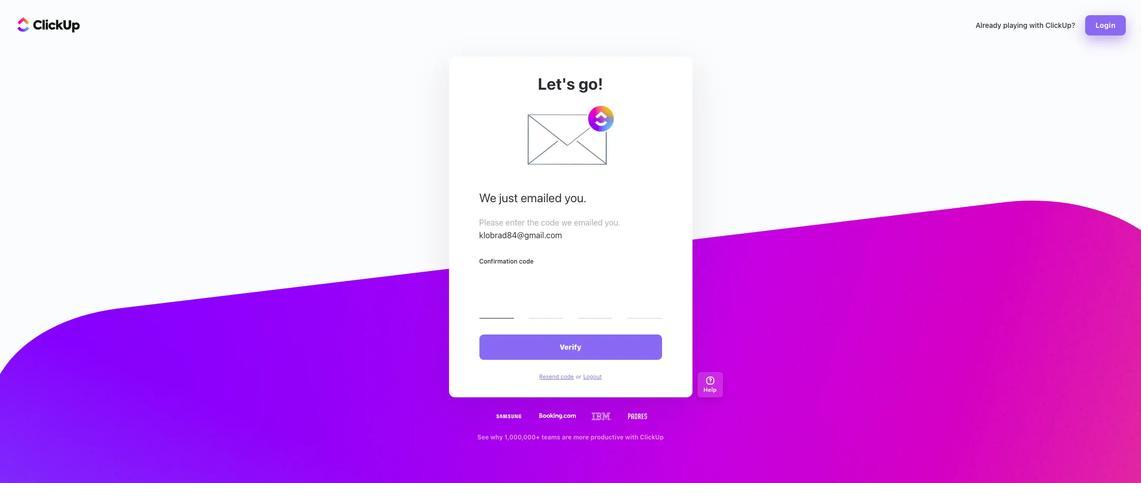 Task type: describe. For each thing, give the bounding box(es) containing it.
0 horizontal spatial emailed
[[521, 191, 562, 205]]

code for resend code or logout
[[561, 374, 574, 380]]

confirmation
[[480, 258, 518, 265]]

verify button
[[480, 335, 662, 360]]

please enter the code we emailed you. klobrad84@gmail.com
[[480, 218, 621, 240]]

more
[[574, 434, 589, 442]]

playing
[[1004, 21, 1028, 29]]

0 horizontal spatial you.
[[565, 191, 587, 205]]

why
[[491, 434, 503, 442]]

resend code or logout
[[540, 374, 602, 380]]

Enter second code digit text field
[[529, 270, 564, 319]]

we just emailed you.
[[480, 191, 587, 205]]

productive
[[591, 434, 624, 442]]

teams
[[542, 434, 561, 442]]

0 horizontal spatial with
[[625, 434, 639, 442]]

let's
[[538, 74, 575, 94]]

klobrad84@gmail.com
[[480, 231, 562, 240]]

verify
[[560, 343, 582, 352]]

Enter last code digit text field
[[628, 270, 662, 319]]



Task type: locate. For each thing, give the bounding box(es) containing it.
0 vertical spatial code
[[541, 218, 560, 227]]

0 vertical spatial with
[[1030, 21, 1044, 29]]

0 horizontal spatial code
[[519, 258, 534, 265]]

1 vertical spatial with
[[625, 434, 639, 442]]

1 vertical spatial code
[[519, 258, 534, 265]]

see
[[478, 434, 489, 442]]

code
[[541, 218, 560, 227], [519, 258, 534, 265], [561, 374, 574, 380]]

please
[[480, 218, 504, 227]]

login
[[1096, 21, 1116, 29]]

already playing with clickup?
[[976, 21, 1076, 29]]

2 vertical spatial code
[[561, 374, 574, 380]]

already
[[976, 21, 1002, 29]]

you. inside please enter the code we emailed you. klobrad84@gmail.com
[[605, 218, 621, 227]]

clickup - home image
[[17, 17, 80, 32]]

code down klobrad84@gmail.com
[[519, 258, 534, 265]]

logout
[[584, 374, 602, 380]]

let's go!
[[538, 74, 604, 94]]

you. right we
[[605, 218, 621, 227]]

see why 1,000,000+ teams are more productive with clickup
[[478, 434, 664, 442]]

emailed up the
[[521, 191, 562, 205]]

with left clickup
[[625, 434, 639, 442]]

Enter first code digit text field
[[480, 270, 514, 319]]

or
[[576, 374, 582, 380]]

emailed right we
[[574, 218, 603, 227]]

login link
[[1086, 15, 1127, 36]]

emailed inside please enter the code we emailed you. klobrad84@gmail.com
[[574, 218, 603, 227]]

0 vertical spatial you.
[[565, 191, 587, 205]]

resend code link
[[540, 374, 574, 380]]

code left we
[[541, 218, 560, 227]]

with
[[1030, 21, 1044, 29], [625, 434, 639, 442]]

code for confirmation code
[[519, 258, 534, 265]]

1 horizontal spatial you.
[[605, 218, 621, 227]]

we
[[562, 218, 572, 227]]

help link
[[698, 372, 723, 398]]

resend
[[540, 374, 559, 380]]

confirmation code
[[480, 258, 534, 265]]

help
[[704, 387, 717, 394]]

the
[[527, 218, 539, 227]]

are
[[562, 434, 572, 442]]

1 horizontal spatial code
[[541, 218, 560, 227]]

2 horizontal spatial code
[[561, 374, 574, 380]]

just
[[499, 191, 518, 205]]

1,000,000+
[[505, 434, 540, 442]]

Enter third code digit text field
[[578, 270, 613, 319]]

with right playing
[[1030, 21, 1044, 29]]

clickup
[[640, 434, 664, 442]]

go!
[[579, 74, 604, 94]]

logout link
[[584, 374, 602, 380]]

emailed
[[521, 191, 562, 205], [574, 218, 603, 227]]

1 vertical spatial emailed
[[574, 218, 603, 227]]

you. up we
[[565, 191, 587, 205]]

we
[[480, 191, 497, 205]]

enter
[[506, 218, 525, 227]]

1 horizontal spatial with
[[1030, 21, 1044, 29]]

code inside please enter the code we emailed you. klobrad84@gmail.com
[[541, 218, 560, 227]]

you.
[[565, 191, 587, 205], [605, 218, 621, 227]]

0 vertical spatial emailed
[[521, 191, 562, 205]]

code left or
[[561, 374, 574, 380]]

clickup?
[[1046, 21, 1076, 29]]

1 horizontal spatial emailed
[[574, 218, 603, 227]]

1 vertical spatial you.
[[605, 218, 621, 227]]



Task type: vqa. For each thing, say whether or not it's contained in the screenshot.
"workspace"
no



